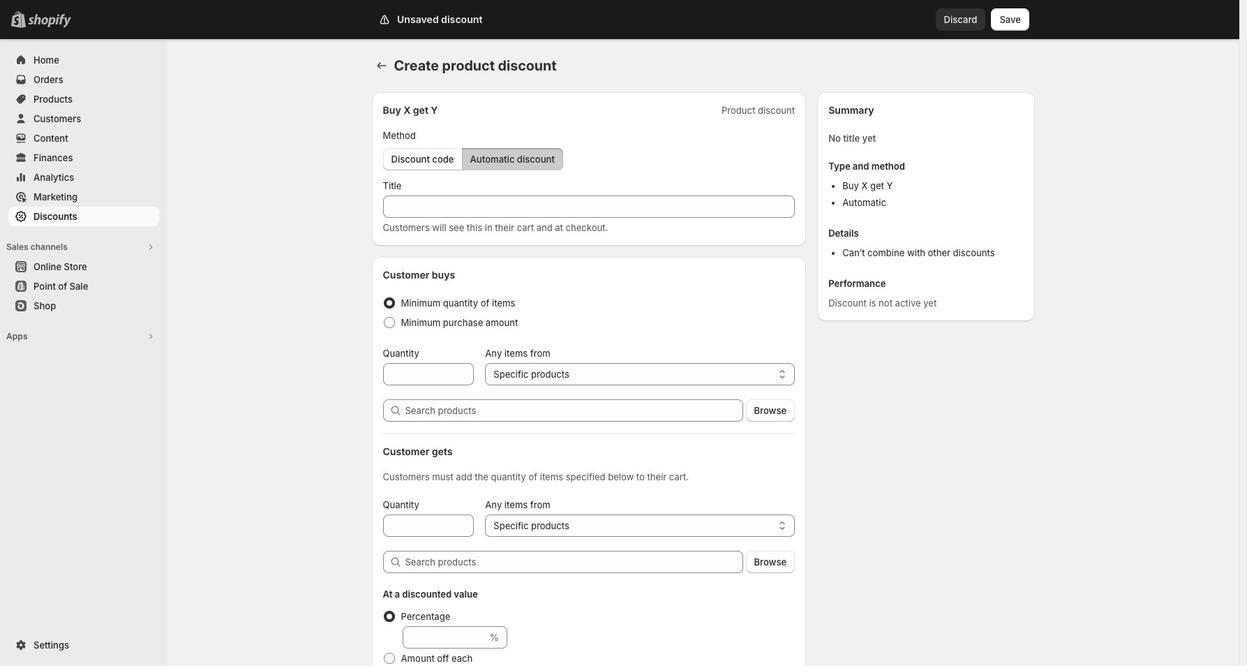 Task type: locate. For each thing, give the bounding box(es) containing it.
shopify image
[[28, 14, 71, 28]]

1 vertical spatial search products text field
[[405, 551, 743, 573]]

Search products text field
[[405, 399, 743, 422], [405, 551, 743, 573]]

1 search products text field from the top
[[405, 399, 743, 422]]

None text field
[[403, 626, 487, 649]]

2 search products text field from the top
[[405, 551, 743, 573]]

None text field
[[383, 195, 795, 218], [383, 363, 474, 385], [383, 515, 474, 537], [383, 195, 795, 218], [383, 363, 474, 385], [383, 515, 474, 537]]

0 vertical spatial search products text field
[[405, 399, 743, 422]]



Task type: vqa. For each thing, say whether or not it's contained in the screenshot.
Search collections text box
no



